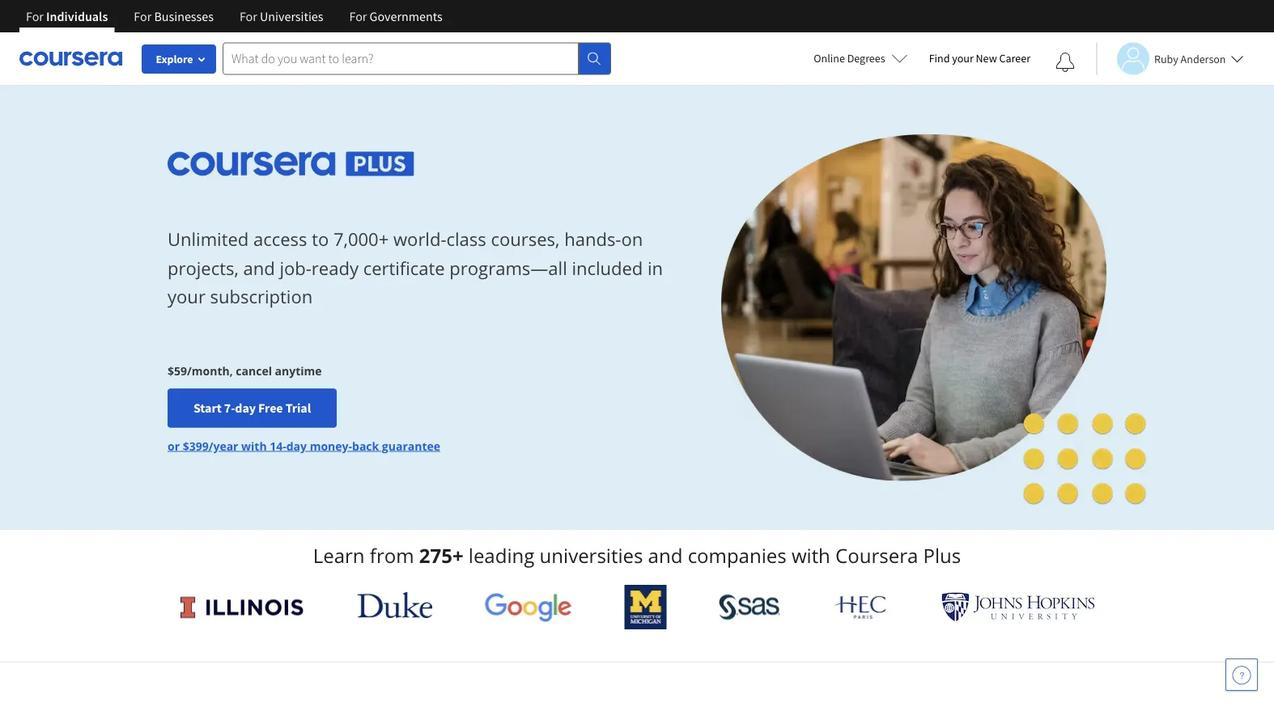 Task type: describe. For each thing, give the bounding box(es) containing it.
courses,
[[491, 227, 560, 252]]

included
[[572, 256, 643, 280]]

find
[[929, 51, 950, 66]]

certificate
[[363, 256, 445, 280]]

show notifications image
[[1056, 53, 1075, 72]]

for for businesses
[[134, 8, 152, 24]]

businesses
[[154, 8, 214, 24]]

degrees
[[848, 51, 886, 66]]

companies
[[688, 543, 787, 569]]

/year
[[209, 438, 238, 454]]

for for universities
[[240, 8, 257, 24]]

1 horizontal spatial day
[[286, 438, 307, 454]]

start 7-day free trial button
[[168, 389, 337, 428]]

ruby anderson button
[[1096, 43, 1244, 75]]

leading
[[469, 543, 535, 569]]

projects,
[[168, 256, 239, 280]]

for businesses
[[134, 8, 214, 24]]

guarantee
[[382, 438, 441, 454]]

hands-
[[565, 227, 621, 252]]

new
[[976, 51, 997, 66]]

hec paris image
[[833, 591, 889, 624]]

coursera image
[[19, 46, 122, 71]]

university of michigan image
[[625, 585, 667, 630]]

$399
[[183, 438, 209, 454]]

governments
[[370, 8, 443, 24]]

7-
[[224, 400, 235, 416]]

for universities
[[240, 8, 324, 24]]

start
[[194, 400, 222, 416]]

help center image
[[1232, 666, 1252, 685]]

day inside button
[[235, 400, 256, 416]]

online degrees
[[814, 51, 886, 66]]

programs—all
[[450, 256, 567, 280]]

money-
[[310, 438, 352, 454]]

universities
[[540, 543, 643, 569]]

unlimited
[[168, 227, 249, 252]]

learn
[[313, 543, 365, 569]]

google image
[[485, 593, 572, 623]]

ruby
[[1155, 51, 1179, 66]]

back
[[352, 438, 379, 454]]

1 horizontal spatial and
[[648, 543, 683, 569]]

learn from 275+ leading universities and companies with coursera plus
[[313, 543, 961, 569]]

world-
[[394, 227, 447, 252]]

duke university image
[[358, 593, 433, 619]]

class
[[447, 227, 486, 252]]

for governments
[[349, 8, 443, 24]]

What do you want to learn? text field
[[223, 43, 579, 75]]

for individuals
[[26, 8, 108, 24]]

or
[[168, 438, 180, 454]]

johns hopkins university image
[[942, 593, 1096, 623]]

for for individuals
[[26, 8, 44, 24]]

for for governments
[[349, 8, 367, 24]]

find your new career link
[[921, 49, 1039, 69]]

career
[[1000, 51, 1031, 66]]



Task type: vqa. For each thing, say whether or not it's contained in the screenshot.
subscription
yes



Task type: locate. For each thing, give the bounding box(es) containing it.
/month,
[[187, 363, 233, 378]]

explore
[[156, 52, 193, 66]]

0 horizontal spatial and
[[243, 256, 275, 280]]

and up university of michigan image
[[648, 543, 683, 569]]

for left 'businesses'
[[134, 8, 152, 24]]

find your new career
[[929, 51, 1031, 66]]

and inside unlimited access to 7,000+ world-class courses, hands-on projects, and job-ready certificate programs—all included in your subscription
[[243, 256, 275, 280]]

trial
[[286, 400, 311, 416]]

0 horizontal spatial with
[[241, 438, 267, 454]]

anytime
[[275, 363, 322, 378]]

banner navigation
[[13, 0, 456, 32]]

with left "coursera"
[[792, 543, 831, 569]]

free
[[258, 400, 283, 416]]

275+
[[419, 543, 464, 569]]

1 vertical spatial and
[[648, 543, 683, 569]]

explore button
[[142, 45, 216, 74]]

anderson
[[1181, 51, 1226, 66]]

cancel
[[236, 363, 272, 378]]

start 7-day free trial
[[194, 400, 311, 416]]

0 horizontal spatial day
[[235, 400, 256, 416]]

for
[[26, 8, 44, 24], [134, 8, 152, 24], [240, 8, 257, 24], [349, 8, 367, 24]]

job-
[[280, 256, 312, 280]]

to
[[312, 227, 329, 252]]

sas image
[[719, 595, 780, 621]]

0 vertical spatial your
[[952, 51, 974, 66]]

None search field
[[223, 43, 611, 75]]

online degrees button
[[801, 40, 921, 76]]

$59
[[168, 363, 187, 378]]

your right find
[[952, 51, 974, 66]]

2 for from the left
[[134, 8, 152, 24]]

for left "governments"
[[349, 8, 367, 24]]

3 for from the left
[[240, 8, 257, 24]]

0 vertical spatial and
[[243, 256, 275, 280]]

universities
[[260, 8, 324, 24]]

unlimited access to 7,000+ world-class courses, hands-on projects, and job-ready certificate programs—all included in your subscription
[[168, 227, 663, 309]]

$59 /month, cancel anytime
[[168, 363, 322, 378]]

0 vertical spatial day
[[235, 400, 256, 416]]

1 horizontal spatial your
[[952, 51, 974, 66]]

individuals
[[46, 8, 108, 24]]

1 vertical spatial with
[[792, 543, 831, 569]]

university of illinois at urbana-champaign image
[[179, 595, 305, 621]]

your
[[952, 51, 974, 66], [168, 284, 206, 309]]

14-
[[270, 438, 286, 454]]

day left the free
[[235, 400, 256, 416]]

subscription
[[210, 284, 313, 309]]

1 vertical spatial your
[[168, 284, 206, 309]]

or $399 /year with 14-day money-back guarantee
[[168, 438, 441, 454]]

and
[[243, 256, 275, 280], [648, 543, 683, 569]]

for left universities
[[240, 8, 257, 24]]

for left individuals
[[26, 8, 44, 24]]

ruby anderson
[[1155, 51, 1226, 66]]

in
[[648, 256, 663, 280]]

day left money-
[[286, 438, 307, 454]]

day
[[235, 400, 256, 416], [286, 438, 307, 454]]

with
[[241, 438, 267, 454], [792, 543, 831, 569]]

your inside unlimited access to 7,000+ world-class courses, hands-on projects, and job-ready certificate programs—all included in your subscription
[[168, 284, 206, 309]]

from
[[370, 543, 414, 569]]

1 vertical spatial day
[[286, 438, 307, 454]]

plus
[[924, 543, 961, 569]]

0 vertical spatial with
[[241, 438, 267, 454]]

coursera
[[836, 543, 919, 569]]

ready
[[312, 256, 359, 280]]

4 for from the left
[[349, 8, 367, 24]]

online
[[814, 51, 845, 66]]

with left 14-
[[241, 438, 267, 454]]

your down projects,
[[168, 284, 206, 309]]

1 horizontal spatial with
[[792, 543, 831, 569]]

coursera plus image
[[168, 152, 414, 176]]

1 for from the left
[[26, 8, 44, 24]]

access
[[253, 227, 307, 252]]

on
[[621, 227, 643, 252]]

0 horizontal spatial your
[[168, 284, 206, 309]]

and up subscription
[[243, 256, 275, 280]]

7,000+
[[334, 227, 389, 252]]



